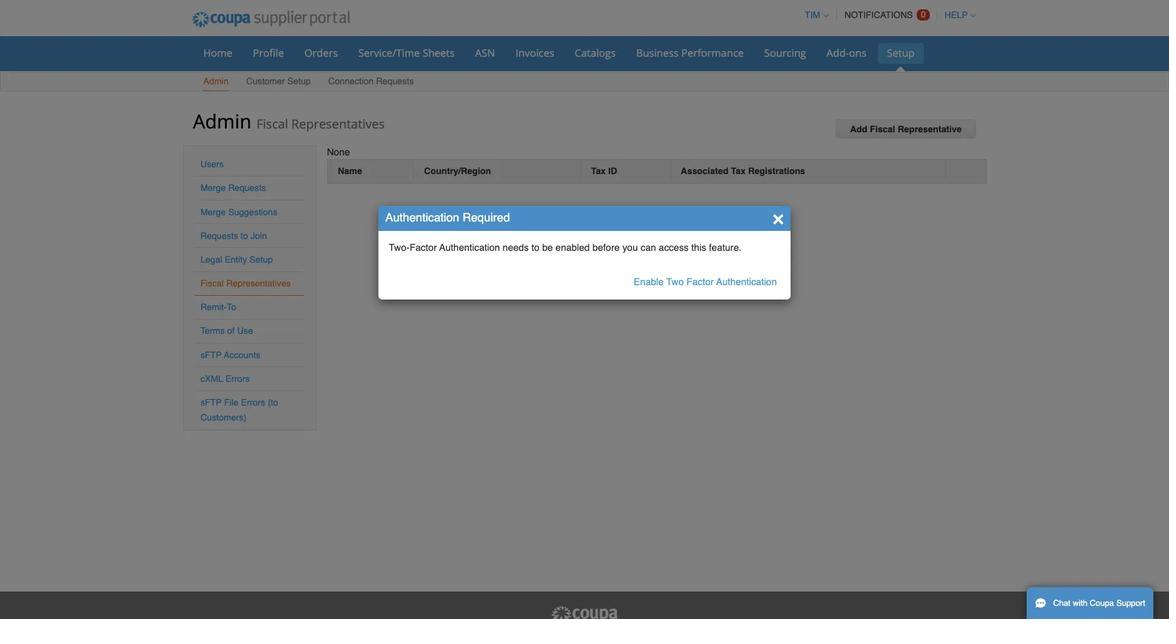Task type: vqa. For each thing, say whether or not it's contained in the screenshot.
suggestions.
no



Task type: locate. For each thing, give the bounding box(es) containing it.
customers)
[[182, 375, 224, 385]]

orders
[[277, 41, 307, 54]]

tax left id
[[537, 151, 551, 160]]

1 horizontal spatial factor
[[624, 252, 649, 262]]

associated
[[619, 151, 662, 160]]

1 vertical spatial to
[[483, 220, 491, 231]]

errors
[[205, 340, 227, 349], [219, 362, 241, 371]]

setup right customer
[[261, 69, 283, 79]]

1 vertical spatial sftp
[[182, 362, 202, 371]]

0 horizontal spatial setup
[[227, 232, 248, 241]]

tax
[[537, 151, 551, 160], [665, 151, 678, 160]]

authentication down required
[[399, 220, 455, 231]]

sftp for sftp file errors (to customers)
[[182, 362, 202, 371]]

merge down the merge requests link
[[182, 188, 205, 197]]

authentication
[[350, 192, 418, 204], [399, 220, 455, 231], [651, 252, 706, 262]]

terms
[[182, 297, 204, 306]]

1 vertical spatial admin
[[175, 98, 229, 122]]

2 horizontal spatial fiscal
[[791, 113, 814, 122]]

use
[[216, 297, 230, 306]]

sftp inside sftp accounts link
[[182, 318, 202, 327]]

customer setup
[[224, 69, 283, 79]]

factor
[[372, 220, 397, 231], [624, 252, 649, 262]]

setup inside customer setup link
[[261, 69, 283, 79]]

orders link
[[269, 39, 315, 58]]

legal entity setup
[[182, 232, 248, 241]]

representatives up none
[[265, 105, 350, 121]]

coupa supplier portal image
[[166, 2, 327, 33]]

× button
[[702, 188, 713, 208]]

sftp up customers)
[[182, 362, 202, 371]]

performance
[[619, 41, 676, 54]]

representatives inside admin fiscal representatives
[[265, 105, 350, 121]]

two-factor authentication needs to be enabled before you can access this feature.
[[353, 220, 674, 231]]

requests to join
[[182, 210, 243, 219]]

1 vertical spatial requests
[[207, 167, 242, 176]]

fiscal inside admin fiscal representatives
[[233, 105, 262, 121]]

fiscal
[[233, 105, 262, 121], [791, 113, 814, 122], [182, 253, 203, 262]]

1 merge from the top
[[182, 167, 205, 176]]

add fiscal representative link
[[760, 108, 887, 126]]

add-ons
[[752, 41, 788, 54]]

merge down users at top left
[[182, 167, 205, 176]]

sftp for sftp accounts
[[182, 318, 202, 327]]

1 vertical spatial authentication
[[399, 220, 455, 231]]

admin
[[185, 69, 208, 79], [175, 98, 229, 122]]

0 vertical spatial requests
[[342, 69, 376, 79]]

sftp file errors (to customers) link
[[182, 362, 253, 385]]

0 horizontal spatial fiscal
[[182, 253, 203, 262]]

admin fiscal representatives
[[175, 98, 350, 122]]

add-ons link
[[743, 39, 796, 58]]

factor right two
[[624, 252, 649, 262]]

1 horizontal spatial tax
[[665, 151, 678, 160]]

0 vertical spatial to
[[219, 210, 226, 219]]

sheets
[[384, 41, 413, 54]]

fiscal right add
[[791, 113, 814, 122]]

requests for connection requests
[[342, 69, 376, 79]]

1 vertical spatial setup
[[261, 69, 283, 79]]

0 vertical spatial merge
[[182, 167, 205, 176]]

customer setup link
[[223, 67, 283, 83]]

sftp accounts link
[[182, 318, 237, 327]]

2 vertical spatial authentication
[[651, 252, 706, 262]]

0 horizontal spatial tax
[[537, 151, 551, 160]]

admin down admin link
[[175, 98, 229, 122]]

two
[[606, 252, 622, 262]]

admin down home 'link' at the left top of the page
[[185, 69, 208, 79]]

requests
[[342, 69, 376, 79], [207, 167, 242, 176], [182, 210, 217, 219]]

requests to join link
[[182, 210, 243, 219]]

0 vertical spatial representatives
[[265, 105, 350, 121]]

2 vertical spatial setup
[[227, 232, 248, 241]]

1 vertical spatial factor
[[624, 252, 649, 262]]

2 horizontal spatial setup
[[806, 41, 832, 54]]

authentication up the two-
[[350, 192, 418, 204]]

0 vertical spatial admin
[[185, 69, 208, 79]]

errors down the accounts
[[205, 340, 227, 349]]

1 vertical spatial representatives
[[206, 253, 264, 262]]

connection
[[299, 69, 340, 79]]

2 sftp from the top
[[182, 362, 202, 371]]

this
[[629, 220, 642, 231]]

fiscal down legal
[[182, 253, 203, 262]]

name
[[307, 151, 329, 160]]

sftp inside sftp file errors (to customers)
[[182, 362, 202, 371]]

home
[[185, 41, 211, 54]]

terms of use
[[182, 297, 230, 306]]

accounts
[[203, 318, 237, 327]]

1 horizontal spatial representatives
[[265, 105, 350, 121]]

factor down authentication required
[[372, 220, 397, 231]]

requests up legal
[[182, 210, 217, 219]]

requests down service/time
[[342, 69, 376, 79]]

tax right associated
[[665, 151, 678, 160]]

1 sftp from the top
[[182, 318, 202, 327]]

merge
[[182, 167, 205, 176], [182, 188, 205, 197]]

admin link
[[184, 67, 208, 83]]

to left be
[[483, 220, 491, 231]]

sftp
[[182, 318, 202, 327], [182, 362, 202, 371]]

to left join
[[219, 210, 226, 219]]

add fiscal representative
[[773, 113, 874, 122]]

connection requests
[[299, 69, 376, 79]]

merge requests
[[182, 167, 242, 176]]

sourcing link
[[687, 39, 741, 58]]

enable two factor authentication
[[576, 252, 706, 262]]

authentication down feature.
[[651, 252, 706, 262]]

0 horizontal spatial to
[[219, 210, 226, 219]]

feature.
[[645, 220, 674, 231]]

catalogs
[[523, 41, 560, 54]]

merge suggestions
[[182, 188, 252, 197]]

0 vertical spatial sftp
[[182, 318, 202, 327]]

profile link
[[222, 39, 266, 58]]

2 tax from the left
[[665, 151, 678, 160]]

setup right ons
[[806, 41, 832, 54]]

1 horizontal spatial fiscal
[[233, 105, 262, 121]]

errors left (to
[[219, 362, 241, 371]]

errors inside sftp file errors (to customers)
[[219, 362, 241, 371]]

of
[[207, 297, 213, 306]]

representatives down legal entity setup
[[206, 253, 264, 262]]

representatives
[[265, 105, 350, 121], [206, 253, 264, 262]]

id
[[553, 151, 561, 160]]

customer
[[224, 69, 259, 79]]

1 horizontal spatial to
[[483, 220, 491, 231]]

required
[[421, 192, 464, 204]]

1 horizontal spatial setup
[[261, 69, 283, 79]]

add-
[[752, 41, 772, 54]]

sftp up the cxml
[[182, 318, 202, 327]]

setup down join
[[227, 232, 248, 241]]

setup
[[806, 41, 832, 54], [261, 69, 283, 79], [227, 232, 248, 241]]

0 horizontal spatial representatives
[[206, 253, 264, 262]]

1 vertical spatial errors
[[219, 362, 241, 371]]

fiscal down customer setup link
[[233, 105, 262, 121]]

2 merge from the top
[[182, 188, 205, 197]]

requests for merge requests
[[207, 167, 242, 176]]

0 horizontal spatial factor
[[372, 220, 397, 231]]

sftp accounts
[[182, 318, 237, 327]]

1 vertical spatial merge
[[182, 188, 205, 197]]

0 vertical spatial factor
[[372, 220, 397, 231]]

users link
[[182, 145, 203, 154]]

business
[[578, 41, 617, 54]]

business performance
[[578, 41, 676, 54]]

merge for merge requests
[[182, 167, 205, 176]]

requests up suggestions
[[207, 167, 242, 176]]



Task type: describe. For each thing, give the bounding box(es) containing it.
access
[[599, 220, 626, 231]]

legal entity setup link
[[182, 232, 248, 241]]

enabled
[[505, 220, 536, 231]]

users
[[182, 145, 203, 154]]

invoices link
[[461, 39, 512, 58]]

add
[[773, 113, 789, 122]]

2 vertical spatial requests
[[182, 210, 217, 219]]

ons
[[772, 41, 788, 54]]

enable two factor authentication link
[[576, 252, 706, 262]]

admin for admin
[[185, 69, 208, 79]]

asn link
[[424, 39, 458, 58]]

associated tax registrations
[[619, 151, 732, 160]]

fiscal representatives link
[[182, 253, 264, 262]]

you
[[566, 220, 580, 231]]

asn
[[432, 41, 450, 54]]

fiscal representatives
[[182, 253, 264, 262]]

remit-to
[[182, 275, 215, 284]]

×
[[702, 188, 713, 208]]

(to
[[243, 362, 253, 371]]

cxml
[[182, 340, 203, 349]]

service/time sheets link
[[318, 39, 421, 58]]

tax id
[[537, 151, 561, 160]]

profile
[[230, 41, 258, 54]]

merge suggestions link
[[182, 188, 252, 197]]

enable
[[576, 252, 603, 262]]

authentication required
[[350, 192, 464, 204]]

home link
[[177, 39, 219, 58]]

0 vertical spatial errors
[[205, 340, 227, 349]]

can
[[582, 220, 597, 231]]

join
[[228, 210, 243, 219]]

none
[[297, 133, 318, 143]]

setup link
[[798, 39, 840, 58]]

remit-
[[182, 275, 206, 284]]

cxml errors link
[[182, 340, 227, 349]]

business performance link
[[570, 39, 684, 58]]

needs
[[457, 220, 481, 231]]

admin for admin fiscal representatives
[[175, 98, 229, 122]]

invoices
[[469, 41, 504, 54]]

to
[[206, 275, 215, 284]]

registrations
[[680, 151, 732, 160]]

sftp file errors (to customers)
[[182, 362, 253, 385]]

service/time
[[326, 41, 382, 54]]

two-
[[353, 220, 372, 231]]

fiscal for add
[[791, 113, 814, 122]]

suggestions
[[207, 188, 252, 197]]

be
[[493, 220, 503, 231]]

merge for merge suggestions
[[182, 188, 205, 197]]

entity
[[204, 232, 225, 241]]

0 vertical spatial setup
[[806, 41, 832, 54]]

country/region
[[386, 151, 446, 160]]

representative
[[816, 113, 874, 122]]

legal
[[182, 232, 202, 241]]

0 vertical spatial authentication
[[350, 192, 418, 204]]

terms of use link
[[182, 297, 230, 306]]

connection requests link
[[298, 67, 377, 83]]

before
[[539, 220, 563, 231]]

catalogs link
[[515, 39, 568, 58]]

fiscal for admin
[[233, 105, 262, 121]]

remit-to link
[[182, 275, 215, 284]]

1 tax from the left
[[537, 151, 551, 160]]

cxml errors
[[182, 340, 227, 349]]

sourcing
[[695, 41, 733, 54]]

merge requests link
[[182, 167, 242, 176]]

file
[[204, 362, 217, 371]]



